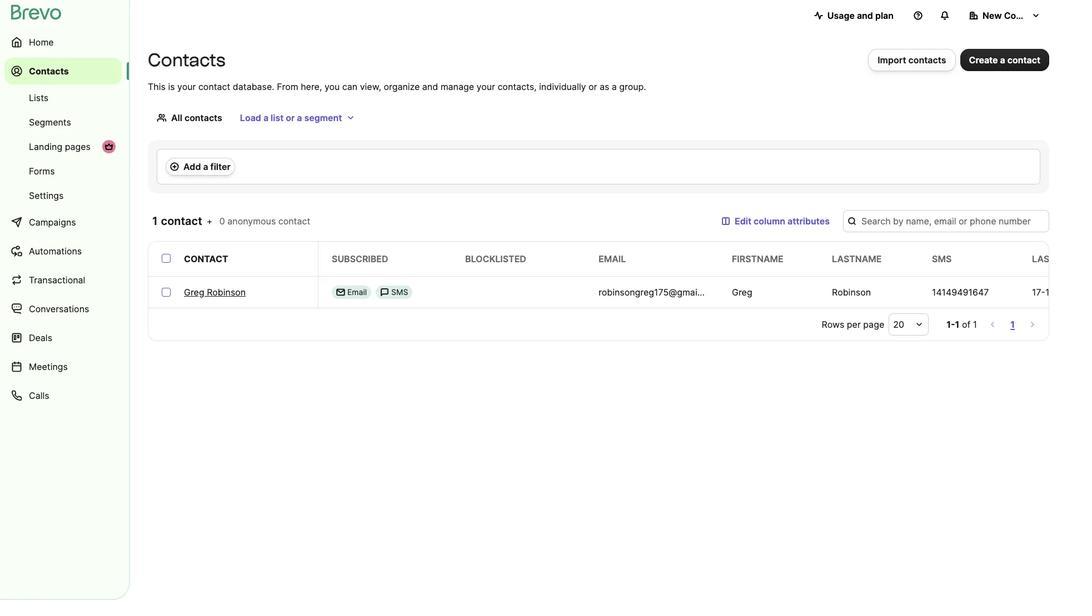 Task type: vqa. For each thing, say whether or not it's contained in the screenshot.
"Cino" "button"
no



Task type: describe. For each thing, give the bounding box(es) containing it.
landing
[[29, 141, 62, 152]]

organize
[[384, 81, 420, 92]]

campaigns
[[29, 217, 76, 228]]

usage and plan
[[828, 10, 894, 21]]

left___c25ys image for sms
[[380, 288, 389, 297]]

is
[[168, 81, 175, 92]]

subscribed
[[332, 254, 389, 265]]

contact inside button
[[1008, 55, 1041, 66]]

rows per page
[[822, 319, 885, 330]]

2 your from the left
[[477, 81, 496, 92]]

contact
[[184, 254, 228, 265]]

email
[[348, 288, 367, 297]]

17-
[[1033, 287, 1046, 298]]

edit column attributes
[[735, 216, 830, 227]]

email
[[599, 254, 626, 265]]

0 vertical spatial 20
[[1058, 287, 1068, 298]]

1 robinson from the left
[[207, 287, 246, 298]]

usage and plan button
[[806, 4, 903, 27]]

forms link
[[4, 160, 122, 182]]

left___c25ys image for email
[[336, 288, 345, 297]]

contact left +
[[161, 215, 202, 228]]

calls
[[29, 390, 49, 402]]

segments link
[[4, 111, 122, 133]]

load a list or a segment button
[[231, 107, 365, 129]]

0 vertical spatial sms
[[933, 254, 952, 265]]

11-
[[1046, 287, 1058, 298]]

list
[[271, 112, 284, 123]]

view,
[[360, 81, 382, 92]]

here,
[[301, 81, 322, 92]]

load
[[240, 112, 261, 123]]

1 button
[[1009, 317, 1018, 333]]

0 horizontal spatial and
[[423, 81, 438, 92]]

20 button
[[889, 314, 930, 336]]

1 horizontal spatial or
[[589, 81, 598, 92]]

lists link
[[4, 87, 122, 109]]

plan
[[876, 10, 894, 21]]

contacts,
[[498, 81, 537, 92]]

new
[[983, 10, 1003, 21]]

firstname
[[733, 254, 784, 265]]

1-
[[947, 319, 956, 330]]

greg robinson
[[184, 287, 246, 298]]

ch
[[1058, 254, 1068, 265]]

segment
[[304, 112, 342, 123]]

this
[[148, 81, 166, 92]]

all
[[171, 112, 182, 123]]

last ch
[[1033, 254, 1068, 265]]

blocklisted
[[466, 254, 527, 265]]

1 horizontal spatial contacts
[[148, 50, 226, 71]]

new company
[[983, 10, 1046, 21]]

conversations
[[29, 304, 89, 315]]

page
[[864, 319, 885, 330]]

landing pages link
[[4, 136, 122, 158]]

greg robinson link
[[184, 286, 246, 299]]

add a filter
[[184, 161, 231, 172]]

edit
[[735, 216, 752, 227]]

filter
[[211, 161, 231, 172]]

from
[[277, 81, 298, 92]]

a right list
[[297, 112, 302, 123]]

a for load a list or a segment
[[264, 112, 269, 123]]

pages
[[65, 141, 91, 152]]

usage
[[828, 10, 855, 21]]

manage
[[441, 81, 474, 92]]

calls link
[[4, 383, 122, 409]]

Search by name, email or phone number search field
[[844, 210, 1050, 232]]

a for add a filter
[[203, 161, 208, 172]]

add
[[184, 161, 201, 172]]

import contacts button
[[869, 49, 956, 71]]

1 inside button
[[1011, 319, 1016, 330]]

individually
[[540, 81, 586, 92]]

+
[[207, 216, 213, 227]]

1 contact + 0 anonymous contact
[[152, 215, 310, 228]]



Task type: locate. For each thing, give the bounding box(es) containing it.
per
[[848, 319, 861, 330]]

rows
[[822, 319, 845, 330]]

0 horizontal spatial greg
[[184, 287, 204, 298]]

last
[[1033, 254, 1056, 265]]

contacts inside button
[[909, 55, 947, 66]]

1 horizontal spatial 20
[[1058, 287, 1068, 298]]

0 vertical spatial and
[[858, 10, 874, 21]]

sms
[[933, 254, 952, 265], [392, 288, 408, 297]]

forms
[[29, 166, 55, 177]]

your right manage
[[477, 81, 496, 92]]

your right is
[[177, 81, 196, 92]]

0
[[220, 216, 225, 227]]

contacts
[[148, 50, 226, 71], [29, 66, 69, 77]]

20 inside popup button
[[894, 319, 905, 330]]

contacts link
[[4, 58, 122, 85]]

greg down firstname
[[733, 287, 753, 298]]

meetings
[[29, 362, 68, 373]]

contacts for all contacts
[[185, 112, 222, 123]]

create a contact
[[970, 55, 1041, 66]]

0 vertical spatial or
[[589, 81, 598, 92]]

2 robinson from the left
[[833, 287, 872, 298]]

1
[[152, 215, 158, 228], [956, 319, 960, 330], [974, 319, 978, 330], [1011, 319, 1016, 330]]

1 vertical spatial sms
[[392, 288, 408, 297]]

greg
[[184, 287, 204, 298], [733, 287, 753, 298]]

campaigns link
[[4, 209, 122, 236]]

lastname
[[833, 254, 882, 265]]

20 right "17-"
[[1058, 287, 1068, 298]]

sms down search by name, email or phone number search box on the top right of the page
[[933, 254, 952, 265]]

robinson
[[207, 287, 246, 298], [833, 287, 872, 298]]

you
[[325, 81, 340, 92]]

contact right 'anonymous'
[[279, 216, 310, 227]]

load a list or a segment
[[240, 112, 342, 123]]

0 horizontal spatial 20
[[894, 319, 905, 330]]

landing pages
[[29, 141, 91, 152]]

can
[[343, 81, 358, 92]]

1 horizontal spatial robinson
[[833, 287, 872, 298]]

a right add
[[203, 161, 208, 172]]

0 horizontal spatial contacts
[[29, 66, 69, 77]]

1 vertical spatial contacts
[[185, 112, 222, 123]]

2 left___c25ys image from the left
[[380, 288, 389, 297]]

left___rvooi image
[[105, 142, 113, 151]]

17-11-20
[[1033, 287, 1068, 298]]

create a contact button
[[961, 49, 1050, 71]]

a right as
[[612, 81, 617, 92]]

create
[[970, 55, 999, 66]]

or right list
[[286, 112, 295, 123]]

robinsongreg175@gmail.com
[[599, 287, 720, 298]]

meetings link
[[4, 354, 122, 380]]

a for create a contact
[[1001, 55, 1006, 66]]

greg down contact
[[184, 287, 204, 298]]

or inside "button"
[[286, 112, 295, 123]]

0 horizontal spatial left___c25ys image
[[336, 288, 345, 297]]

group.
[[620, 81, 647, 92]]

1 your from the left
[[177, 81, 196, 92]]

robinson down contact
[[207, 287, 246, 298]]

contacts right import
[[909, 55, 947, 66]]

20 right 'page'
[[894, 319, 905, 330]]

1 horizontal spatial and
[[858, 10, 874, 21]]

this is your contact database. from here, you can view, organize and manage your contacts, individually or as a group.
[[148, 81, 647, 92]]

and
[[858, 10, 874, 21], [423, 81, 438, 92]]

database.
[[233, 81, 275, 92]]

home
[[29, 37, 54, 48]]

import
[[878, 55, 907, 66]]

automations
[[29, 246, 82, 257]]

import contacts
[[878, 55, 947, 66]]

a
[[1001, 55, 1006, 66], [612, 81, 617, 92], [264, 112, 269, 123], [297, 112, 302, 123], [203, 161, 208, 172]]

1 vertical spatial or
[[286, 112, 295, 123]]

and inside usage and plan button
[[858, 10, 874, 21]]

transactional
[[29, 275, 85, 286]]

contact inside '1 contact + 0 anonymous contact'
[[279, 216, 310, 227]]

contacts right all
[[185, 112, 222, 123]]

all contacts
[[171, 112, 222, 123]]

greg for greg robinson
[[184, 287, 204, 298]]

1 horizontal spatial left___c25ys image
[[380, 288, 389, 297]]

0 horizontal spatial or
[[286, 112, 295, 123]]

and left 'plan'
[[858, 10, 874, 21]]

robinson up rows per page
[[833, 287, 872, 298]]

segments
[[29, 117, 71, 128]]

sms right 'email'
[[392, 288, 408, 297]]

or
[[589, 81, 598, 92], [286, 112, 295, 123]]

0 vertical spatial contacts
[[909, 55, 947, 66]]

settings link
[[4, 185, 122, 207]]

settings
[[29, 190, 64, 201]]

0 horizontal spatial robinson
[[207, 287, 246, 298]]

a inside button
[[1001, 55, 1006, 66]]

add a filter button
[[166, 158, 235, 176]]

1 horizontal spatial your
[[477, 81, 496, 92]]

contacts up is
[[148, 50, 226, 71]]

contact up all contacts
[[199, 81, 230, 92]]

or left as
[[589, 81, 598, 92]]

contacts for import contacts
[[909, 55, 947, 66]]

a right create
[[1001, 55, 1006, 66]]

of
[[963, 319, 971, 330]]

company
[[1005, 10, 1046, 21]]

edit column attributes button
[[713, 210, 839, 232]]

greg for greg
[[733, 287, 753, 298]]

1-1 of 1
[[947, 319, 978, 330]]

contacts
[[909, 55, 947, 66], [185, 112, 222, 123]]

conversations link
[[4, 296, 122, 323]]

contact right create
[[1008, 55, 1041, 66]]

0 horizontal spatial your
[[177, 81, 196, 92]]

1 left___c25ys image from the left
[[336, 288, 345, 297]]

1 vertical spatial and
[[423, 81, 438, 92]]

home link
[[4, 29, 122, 56]]

as
[[600, 81, 610, 92]]

1 vertical spatial 20
[[894, 319, 905, 330]]

left___c25ys image left 'email'
[[336, 288, 345, 297]]

deals link
[[4, 325, 122, 352]]

left___c25ys image right 'email'
[[380, 288, 389, 297]]

1 horizontal spatial contacts
[[909, 55, 947, 66]]

left___c25ys image
[[336, 288, 345, 297], [380, 288, 389, 297]]

1 horizontal spatial greg
[[733, 287, 753, 298]]

new company button
[[961, 4, 1050, 27]]

1 greg from the left
[[184, 287, 204, 298]]

automations link
[[4, 238, 122, 265]]

contact
[[1008, 55, 1041, 66], [199, 81, 230, 92], [161, 215, 202, 228], [279, 216, 310, 227]]

deals
[[29, 333, 52, 344]]

2 greg from the left
[[733, 287, 753, 298]]

14149491647
[[933, 287, 990, 298]]

lists
[[29, 92, 48, 103]]

and left manage
[[423, 81, 438, 92]]

a inside button
[[203, 161, 208, 172]]

contacts up lists
[[29, 66, 69, 77]]

transactional link
[[4, 267, 122, 294]]

attributes
[[788, 216, 830, 227]]

anonymous
[[228, 216, 276, 227]]

a left list
[[264, 112, 269, 123]]

1 horizontal spatial sms
[[933, 254, 952, 265]]

column
[[754, 216, 786, 227]]

0 horizontal spatial contacts
[[185, 112, 222, 123]]

0 horizontal spatial sms
[[392, 288, 408, 297]]



